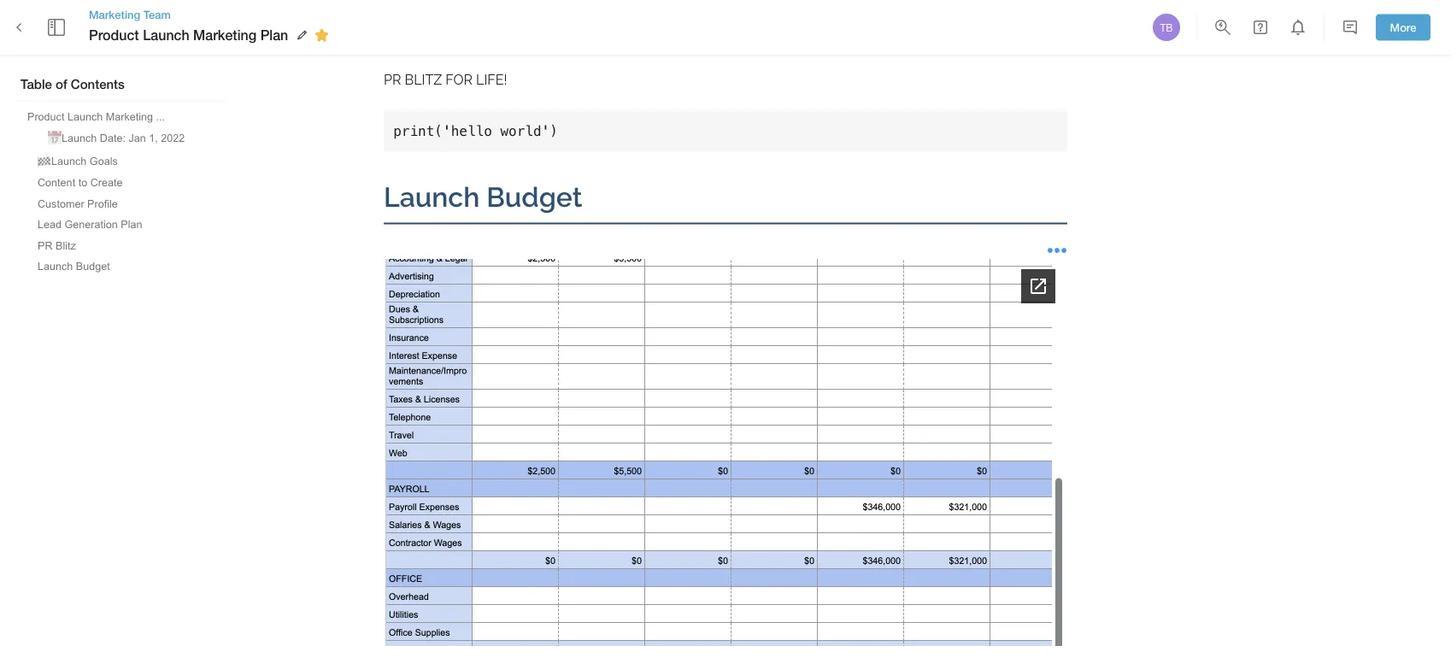 Task type: vqa. For each thing, say whether or not it's contained in the screenshot.
Product
yes



Task type: describe. For each thing, give the bounding box(es) containing it.
marketing team
[[89, 8, 171, 21]]

product launch marketing plan
[[89, 27, 288, 43]]

launch budget inside button
[[38, 260, 110, 272]]

blitz
[[405, 72, 442, 87]]

product for product launch marketing plan
[[89, 27, 139, 43]]

to
[[78, 177, 87, 188]]

1 horizontal spatial launch budget
[[384, 181, 582, 213]]

launch for product launch marketing ...
[[67, 110, 103, 122]]

customer profile button
[[31, 194, 125, 213]]

content
[[38, 177, 75, 188]]

1 horizontal spatial budget
[[487, 181, 582, 213]]

marketing team link
[[89, 7, 334, 22]]

of
[[56, 77, 67, 92]]

marketing inside "link"
[[89, 8, 140, 21]]

world')
[[500, 123, 558, 139]]

📅 launch date: jan 1, 2022
[[48, 132, 185, 144]]

content to create
[[38, 177, 123, 188]]

customer profile
[[38, 197, 118, 209]]

table of contents
[[21, 77, 125, 92]]

lead generation plan button
[[31, 215, 149, 234]]

more
[[1390, 21, 1417, 34]]

launch for 🏁 launch goals
[[51, 155, 87, 167]]

pr blitz button
[[31, 236, 83, 255]]

pr blitz
[[38, 239, 76, 251]]

product launch marketing ...
[[27, 110, 165, 122]]

date:
[[100, 132, 126, 144]]

plan inside button
[[121, 218, 142, 230]]

pr blitz for life!
[[384, 72, 507, 87]]

more button
[[1376, 14, 1431, 40]]

content to create button
[[31, 173, 129, 192]]

pr for pr blitz
[[38, 239, 53, 251]]

launch budget button
[[31, 257, 117, 276]]



Task type: locate. For each thing, give the bounding box(es) containing it.
product up 📅
[[27, 110, 64, 122]]

for
[[446, 72, 473, 87]]

lead generation plan
[[38, 218, 142, 230]]

1 vertical spatial budget
[[76, 260, 110, 272]]

📅
[[48, 132, 59, 144]]

pr inside button
[[38, 239, 53, 251]]

launch up 🏁 launch goals
[[62, 132, 97, 144]]

budget
[[487, 181, 582, 213], [76, 260, 110, 272]]

goals
[[90, 155, 118, 167]]

launch down the pr blitz button at the top
[[38, 260, 73, 272]]

product
[[89, 27, 139, 43], [27, 110, 64, 122]]

product down marketing team
[[89, 27, 139, 43]]

launch inside button
[[38, 260, 73, 272]]

0 horizontal spatial launch budget
[[38, 260, 110, 272]]

product for product launch marketing ...
[[27, 110, 64, 122]]

📅 launch date: jan 1, 2022 button
[[41, 128, 192, 149]]

pr
[[384, 72, 401, 87], [38, 239, 53, 251]]

remove favorite image
[[311, 25, 332, 45]]

product launch marketing ... button
[[21, 107, 172, 126]]

launch down team
[[143, 27, 189, 43]]

1 vertical spatial launch budget
[[38, 260, 110, 272]]

0 horizontal spatial product
[[27, 110, 64, 122]]

1,
[[149, 132, 158, 144]]

print('hello
[[393, 123, 492, 139]]

generation
[[65, 218, 118, 230]]

jan
[[129, 132, 146, 144]]

launch up content to create
[[51, 155, 87, 167]]

launch for 📅 launch date: jan 1, 2022
[[62, 132, 97, 144]]

plan
[[260, 27, 288, 43], [121, 218, 142, 230]]

contents
[[71, 77, 125, 92]]

...
[[156, 110, 165, 122]]

0 vertical spatial marketing
[[89, 8, 140, 21]]

launch for product launch marketing plan
[[143, 27, 189, 43]]

marketing left team
[[89, 8, 140, 21]]

0 horizontal spatial plan
[[121, 218, 142, 230]]

0 vertical spatial plan
[[260, 27, 288, 43]]

1 horizontal spatial plan
[[260, 27, 288, 43]]

1 vertical spatial plan
[[121, 218, 142, 230]]

0 vertical spatial pr
[[384, 72, 401, 87]]

1 horizontal spatial product
[[89, 27, 139, 43]]

marketing
[[89, 8, 140, 21], [193, 27, 257, 43], [106, 110, 153, 122]]

table
[[21, 77, 52, 92]]

🏁 launch goals
[[38, 155, 118, 167]]

2022
[[161, 132, 185, 144]]

🏁
[[38, 155, 48, 167]]

marketing inside button
[[106, 110, 153, 122]]

team
[[143, 8, 171, 21]]

life!
[[476, 72, 507, 87]]

2 vertical spatial marketing
[[106, 110, 153, 122]]

product inside button
[[27, 110, 64, 122]]

launch
[[143, 27, 189, 43], [67, 110, 103, 122], [62, 132, 97, 144], [51, 155, 87, 167], [384, 181, 480, 213], [38, 260, 73, 272]]

0 vertical spatial product
[[89, 27, 139, 43]]

launch inside product launch marketing ... button
[[67, 110, 103, 122]]

1 horizontal spatial pr
[[384, 72, 401, 87]]

0 vertical spatial launch budget
[[384, 181, 582, 213]]

budget down the pr blitz button at the top
[[76, 260, 110, 272]]

budget inside button
[[76, 260, 110, 272]]

launch budget down print('hello world')
[[384, 181, 582, 213]]

marketing for product launch marketing plan
[[193, 27, 257, 43]]

0 horizontal spatial pr
[[38, 239, 53, 251]]

launch inside 🏁 launch goals button
[[51, 155, 87, 167]]

launch down "print('hello"
[[384, 181, 480, 213]]

marketing up jan
[[106, 110, 153, 122]]

launch inside 📅 launch date: jan 1, 2022 'button'
[[62, 132, 97, 144]]

profile
[[87, 197, 118, 209]]

1 vertical spatial marketing
[[193, 27, 257, 43]]

tb button
[[1151, 11, 1183, 44]]

1 vertical spatial pr
[[38, 239, 53, 251]]

pr for pr blitz for life!
[[384, 72, 401, 87]]

1 vertical spatial product
[[27, 110, 64, 122]]

0 horizontal spatial budget
[[76, 260, 110, 272]]

🏁 launch goals button
[[31, 150, 125, 171]]

print('hello world')
[[393, 123, 558, 139]]

plan right generation
[[121, 218, 142, 230]]

launch budget
[[384, 181, 582, 213], [38, 260, 110, 272]]

0 vertical spatial budget
[[487, 181, 582, 213]]

create
[[90, 177, 123, 188]]

lead
[[38, 218, 62, 230]]

launch budget down the blitz
[[38, 260, 110, 272]]

tb
[[1160, 21, 1173, 33]]

marketing for product launch marketing ...
[[106, 110, 153, 122]]

marketing down marketing team "link" in the top left of the page
[[193, 27, 257, 43]]

budget down world')
[[487, 181, 582, 213]]

customer
[[38, 197, 84, 209]]

pr left blitz
[[384, 72, 401, 87]]

launch down the "table of contents"
[[67, 110, 103, 122]]

plan left 'remove favorite' 'icon'
[[260, 27, 288, 43]]

blitz
[[56, 239, 76, 251]]

pr left the blitz
[[38, 239, 53, 251]]



